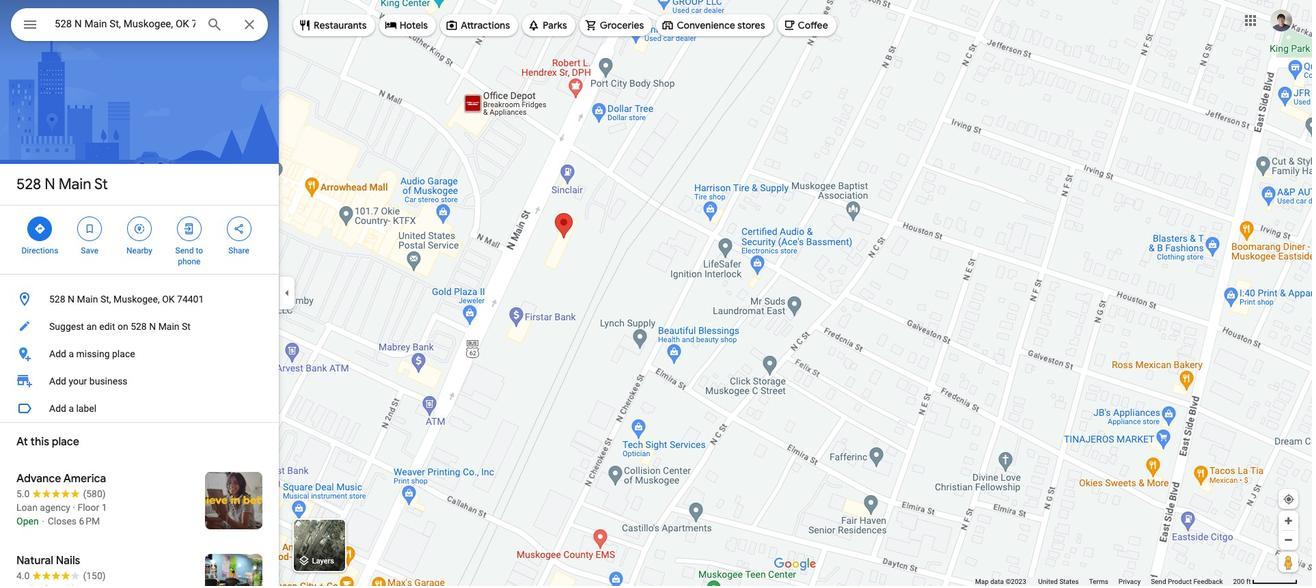 Task type: vqa. For each thing, say whether or not it's contained in the screenshot.
Parking
no



Task type: describe. For each thing, give the bounding box(es) containing it.
at this place
[[16, 435, 79, 449]]

at
[[16, 435, 28, 449]]

528 for 528 n main st, muskogee, ok 74401
[[49, 294, 65, 305]]

200
[[1233, 578, 1245, 586]]

floor
[[78, 502, 99, 513]]

add for add your business
[[49, 376, 66, 387]]

74401
[[177, 294, 204, 305]]

privacy button
[[1119, 577, 1141, 586]]

layers
[[312, 557, 334, 566]]

restaurants
[[314, 19, 367, 31]]

show street view coverage image
[[1279, 552, 1298, 573]]

product
[[1168, 578, 1192, 586]]

2 horizontal spatial n
[[149, 321, 156, 332]]

suggest an edit on 528 n main st button
[[0, 313, 279, 340]]

attractions button
[[440, 9, 518, 42]]

share
[[228, 246, 249, 256]]

528 n main st main content
[[0, 0, 279, 586]]

2 vertical spatial main
[[158, 321, 179, 332]]

add a missing place button
[[0, 340, 279, 368]]

restaurants button
[[293, 9, 375, 42]]

none field inside 528 n main st, muskogee, ok 74401 'field'
[[55, 16, 195, 32]]

parks
[[543, 19, 567, 31]]

groceries
[[600, 19, 644, 31]]

add for add a missing place
[[49, 349, 66, 359]]

natural
[[16, 554, 53, 568]]

coffee
[[798, 19, 828, 31]]

loan
[[16, 502, 37, 513]]

(580)
[[83, 489, 106, 500]]

states
[[1059, 578, 1079, 586]]


[[34, 221, 46, 236]]

natural nails
[[16, 554, 80, 568]]

200 ft
[[1233, 578, 1251, 586]]

528 N Main St, Muskogee, OK 74401 field
[[11, 8, 268, 41]]

ft
[[1246, 578, 1251, 586]]

place inside button
[[112, 349, 135, 359]]

suggest
[[49, 321, 84, 332]]

send product feedback
[[1151, 578, 1223, 586]]

send to phone
[[175, 246, 203, 267]]

nearby
[[126, 246, 152, 256]]

528 n main st, muskogee, ok 74401
[[49, 294, 204, 305]]

4.0
[[16, 571, 30, 582]]

528 n main st, muskogee, ok 74401 button
[[0, 286, 279, 313]]

missing
[[76, 349, 110, 359]]

send product feedback button
[[1151, 577, 1223, 586]]

st inside button
[[182, 321, 191, 332]]

map data ©2023
[[975, 578, 1028, 586]]

send for send product feedback
[[1151, 578, 1166, 586]]

data
[[990, 578, 1004, 586]]

main for st
[[59, 175, 91, 194]]

attractions
[[461, 19, 510, 31]]

google account: nolan park  
(nolan.park@adept.ai) image
[[1270, 9, 1292, 31]]

business
[[89, 376, 128, 387]]

collapse side panel image
[[279, 286, 295, 301]]

united states button
[[1038, 577, 1079, 586]]

parks button
[[522, 9, 575, 42]]

zoom in image
[[1283, 516, 1294, 526]]

google maps element
[[0, 0, 1312, 586]]

5.0 stars 580 reviews image
[[16, 487, 106, 501]]

hotels button
[[379, 9, 436, 42]]

a for missing
[[69, 349, 74, 359]]

groceries button
[[579, 9, 652, 42]]

add your business
[[49, 376, 128, 387]]

1
[[102, 502, 107, 513]]

united states
[[1038, 578, 1079, 586]]



Task type: locate. For each thing, give the bounding box(es) containing it.
528 right on
[[131, 321, 147, 332]]

n for 528 n main st
[[45, 175, 55, 194]]

·
[[73, 502, 75, 513]]

to
[[196, 246, 203, 256]]

0 vertical spatial a
[[69, 349, 74, 359]]

st down the 74401
[[182, 321, 191, 332]]

0 horizontal spatial send
[[175, 246, 194, 256]]

suggest an edit on 528 n main st
[[49, 321, 191, 332]]

footer containing map data ©2023
[[975, 577, 1233, 586]]

hotels
[[400, 19, 428, 31]]

loan agency · floor 1 open ⋅ closes 6 pm
[[16, 502, 107, 527]]

edit
[[99, 321, 115, 332]]

place right "this"
[[52, 435, 79, 449]]

advance america
[[16, 472, 106, 486]]

terms button
[[1089, 577, 1108, 586]]

add for add a label
[[49, 403, 66, 414]]

2 add from the top
[[49, 376, 66, 387]]

5.0
[[16, 489, 30, 500]]

2 vertical spatial n
[[149, 321, 156, 332]]

a
[[69, 349, 74, 359], [69, 403, 74, 414]]

0 vertical spatial main
[[59, 175, 91, 194]]

1 vertical spatial 528
[[49, 294, 65, 305]]

convenience stores button
[[656, 9, 773, 42]]

united
[[1038, 578, 1058, 586]]

show your location image
[[1283, 493, 1295, 506]]

n right on
[[149, 321, 156, 332]]


[[133, 221, 146, 236]]

footer
[[975, 577, 1233, 586]]

save
[[81, 246, 98, 256]]

©2023
[[1006, 578, 1026, 586]]

send left product
[[1151, 578, 1166, 586]]

1 vertical spatial send
[[1151, 578, 1166, 586]]

1 vertical spatial n
[[68, 294, 75, 305]]

ok
[[162, 294, 175, 305]]

n up suggest
[[68, 294, 75, 305]]

1 vertical spatial a
[[69, 403, 74, 414]]

1 add from the top
[[49, 349, 66, 359]]

send inside send product feedback button
[[1151, 578, 1166, 586]]

actions for 528 n main st region
[[0, 206, 279, 274]]

muskogee,
[[113, 294, 160, 305]]

add left the your
[[49, 376, 66, 387]]

1 vertical spatial place
[[52, 435, 79, 449]]

(150)
[[83, 571, 106, 582]]

0 vertical spatial send
[[175, 246, 194, 256]]

0 horizontal spatial place
[[52, 435, 79, 449]]

1 horizontal spatial 528
[[49, 294, 65, 305]]

None field
[[55, 16, 195, 32]]

directions
[[22, 246, 58, 256]]

200 ft button
[[1233, 578, 1298, 586]]


[[233, 221, 245, 236]]

convenience stores
[[677, 19, 765, 31]]

1 horizontal spatial place
[[112, 349, 135, 359]]

0 horizontal spatial n
[[45, 175, 55, 194]]

an
[[86, 321, 97, 332]]

4.0 stars 150 reviews image
[[16, 569, 106, 583]]

advance
[[16, 472, 61, 486]]


[[183, 221, 195, 236]]

a left missing
[[69, 349, 74, 359]]

1 vertical spatial add
[[49, 376, 66, 387]]

terms
[[1089, 578, 1108, 586]]

2 vertical spatial add
[[49, 403, 66, 414]]

footer inside google maps element
[[975, 577, 1233, 586]]

add inside button
[[49, 349, 66, 359]]

0 vertical spatial st
[[94, 175, 108, 194]]

this
[[30, 435, 49, 449]]

1 horizontal spatial send
[[1151, 578, 1166, 586]]

add a label
[[49, 403, 96, 414]]

 search field
[[11, 8, 268, 44]]

zoom out image
[[1283, 535, 1294, 545]]

coffee button
[[777, 9, 836, 42]]

main down ok
[[158, 321, 179, 332]]

phone
[[178, 257, 200, 267]]

0 vertical spatial add
[[49, 349, 66, 359]]

open
[[16, 516, 39, 527]]

528 for 528 n main st
[[16, 175, 41, 194]]

528 n main st
[[16, 175, 108, 194]]

⋅
[[41, 516, 45, 527]]

main up  at the top left
[[59, 175, 91, 194]]

1 vertical spatial main
[[77, 294, 98, 305]]

place down on
[[112, 349, 135, 359]]

n up 
[[45, 175, 55, 194]]

closes
[[48, 516, 77, 527]]

send for send to phone
[[175, 246, 194, 256]]

main left 'st,'
[[77, 294, 98, 305]]


[[83, 221, 96, 236]]

528 up suggest
[[49, 294, 65, 305]]

map
[[975, 578, 989, 586]]

stores
[[737, 19, 765, 31]]

send inside the send to phone
[[175, 246, 194, 256]]

528
[[16, 175, 41, 194], [49, 294, 65, 305], [131, 321, 147, 332]]

 button
[[11, 8, 49, 44]]

label
[[76, 403, 96, 414]]

place
[[112, 349, 135, 359], [52, 435, 79, 449]]

st up  at the top left
[[94, 175, 108, 194]]

1 a from the top
[[69, 349, 74, 359]]

nails
[[56, 554, 80, 568]]


[[22, 15, 38, 34]]

0 vertical spatial place
[[112, 349, 135, 359]]

send
[[175, 246, 194, 256], [1151, 578, 1166, 586]]

2 horizontal spatial 528
[[131, 321, 147, 332]]

0 vertical spatial 528
[[16, 175, 41, 194]]

your
[[69, 376, 87, 387]]

add a missing place
[[49, 349, 135, 359]]

st,
[[100, 294, 111, 305]]

on
[[118, 321, 128, 332]]

add your business link
[[0, 368, 279, 395]]

n for 528 n main st, muskogee, ok 74401
[[68, 294, 75, 305]]

add a label button
[[0, 395, 279, 422]]

a left label
[[69, 403, 74, 414]]

privacy
[[1119, 578, 1141, 586]]

send up phone
[[175, 246, 194, 256]]

main for st,
[[77, 294, 98, 305]]

528 up 
[[16, 175, 41, 194]]

1 horizontal spatial st
[[182, 321, 191, 332]]

agency
[[40, 502, 70, 513]]

1 vertical spatial st
[[182, 321, 191, 332]]

6 pm
[[79, 516, 100, 527]]

3 add from the top
[[49, 403, 66, 414]]

a inside button
[[69, 403, 74, 414]]

convenience
[[677, 19, 735, 31]]

0 vertical spatial n
[[45, 175, 55, 194]]

a for label
[[69, 403, 74, 414]]

2 a from the top
[[69, 403, 74, 414]]

add inside button
[[49, 403, 66, 414]]

add down suggest
[[49, 349, 66, 359]]

add
[[49, 349, 66, 359], [49, 376, 66, 387], [49, 403, 66, 414]]

feedback
[[1193, 578, 1223, 586]]

add left label
[[49, 403, 66, 414]]

1 horizontal spatial n
[[68, 294, 75, 305]]

main
[[59, 175, 91, 194], [77, 294, 98, 305], [158, 321, 179, 332]]

america
[[63, 472, 106, 486]]

a inside button
[[69, 349, 74, 359]]

0 horizontal spatial 528
[[16, 175, 41, 194]]

st
[[94, 175, 108, 194], [182, 321, 191, 332]]

0 horizontal spatial st
[[94, 175, 108, 194]]

2 vertical spatial 528
[[131, 321, 147, 332]]



